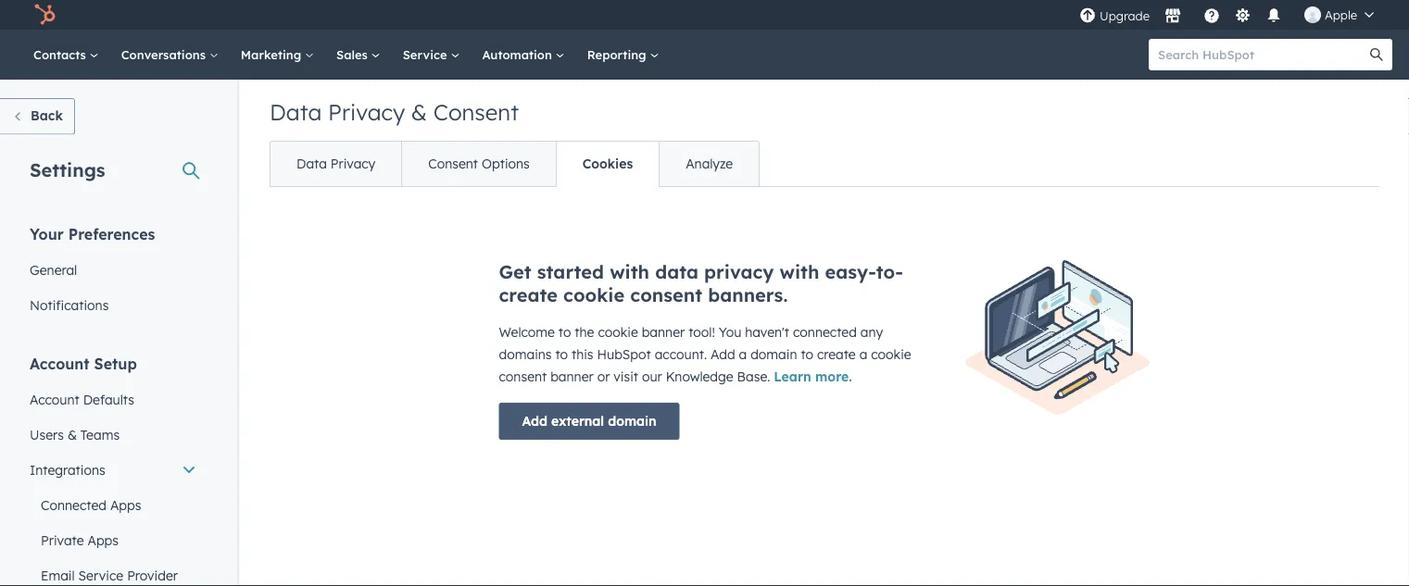 Task type: vqa. For each thing, say whether or not it's contained in the screenshot.
place,
no



Task type: describe. For each thing, give the bounding box(es) containing it.
email service provider link
[[19, 558, 208, 586]]

0 vertical spatial banner
[[642, 324, 685, 340]]

conversations
[[121, 47, 209, 62]]

upgrade
[[1100, 8, 1150, 24]]

automation link
[[471, 30, 576, 80]]

back
[[31, 107, 63, 124]]

analyze link
[[659, 142, 759, 186]]

data privacy link
[[271, 142, 401, 186]]

2 a from the left
[[859, 346, 867, 363]]

add external domain
[[522, 413, 656, 429]]

conversations link
[[110, 30, 230, 80]]

search image
[[1370, 48, 1383, 61]]

users & teams
[[30, 427, 120, 443]]

settings link
[[1231, 5, 1254, 25]]

marketing
[[241, 47, 305, 62]]

integrations button
[[19, 453, 208, 488]]

to left this
[[555, 346, 568, 363]]

search button
[[1361, 39, 1392, 70]]

connected apps link
[[19, 488, 208, 523]]

private
[[41, 532, 84, 548]]

account defaults
[[30, 391, 134, 408]]

add external domain button
[[499, 403, 680, 440]]

our
[[642, 369, 662, 385]]

2 with from the left
[[779, 260, 819, 283]]

apple button
[[1293, 0, 1385, 30]]

data for data privacy & consent
[[270, 98, 322, 126]]

data for data privacy
[[296, 156, 327, 172]]

apple
[[1325, 7, 1357, 22]]

this
[[572, 346, 593, 363]]

0 horizontal spatial banner
[[550, 369, 594, 385]]

base.
[[737, 369, 770, 385]]

learn more. link
[[774, 369, 852, 385]]

the
[[575, 324, 594, 340]]

cookie inside the get started with data privacy with easy-to- create cookie consent banners.
[[563, 283, 625, 307]]

external
[[551, 413, 604, 429]]

users
[[30, 427, 64, 443]]

sales link
[[325, 30, 392, 80]]

email
[[41, 567, 75, 584]]

& inside users & teams link
[[68, 427, 77, 443]]

haven't
[[745, 324, 789, 340]]

help image
[[1203, 8, 1220, 25]]

notifications
[[30, 297, 109, 313]]

Search HubSpot search field
[[1149, 39, 1376, 70]]

learn
[[774, 369, 811, 385]]

contacts
[[33, 47, 90, 62]]

sales
[[336, 47, 371, 62]]

visit
[[614, 369, 638, 385]]

1 vertical spatial consent
[[428, 156, 478, 172]]

menu containing apple
[[1077, 0, 1387, 30]]

1 horizontal spatial service
[[403, 47, 451, 62]]

settings image
[[1234, 8, 1251, 25]]

get started with data privacy with easy-to- create cookie consent banners.
[[499, 260, 903, 307]]

privacy for data privacy
[[331, 156, 375, 172]]

general
[[30, 262, 77, 278]]

notifications image
[[1265, 8, 1282, 25]]

apps for private apps
[[88, 532, 119, 548]]

contacts link
[[22, 30, 110, 80]]

your preferences
[[30, 225, 155, 243]]

notifications button
[[1258, 0, 1290, 30]]

tool!
[[688, 324, 715, 340]]

account setup
[[30, 354, 137, 373]]

email service provider
[[41, 567, 178, 584]]

to up learn more. link
[[801, 346, 813, 363]]

marketing link
[[230, 30, 325, 80]]

options
[[482, 156, 530, 172]]

automation
[[482, 47, 556, 62]]

1 vertical spatial cookie
[[598, 324, 638, 340]]

your preferences element
[[19, 224, 208, 323]]

easy-
[[825, 260, 876, 283]]

navigation containing data privacy
[[270, 141, 760, 187]]

provider
[[127, 567, 178, 584]]

reporting link
[[576, 30, 670, 80]]

preferences
[[68, 225, 155, 243]]

connected
[[793, 324, 857, 340]]

account for account defaults
[[30, 391, 79, 408]]

learn more.
[[774, 369, 852, 385]]

2 vertical spatial cookie
[[871, 346, 911, 363]]

privacy
[[704, 260, 774, 283]]

data privacy & consent
[[270, 98, 519, 126]]

account setup element
[[19, 353, 208, 586]]

consent inside the get started with data privacy with easy-to- create cookie consent banners.
[[630, 283, 702, 307]]

defaults
[[83, 391, 134, 408]]



Task type: locate. For each thing, give the bounding box(es) containing it.
a
[[739, 346, 747, 363], [859, 346, 867, 363]]

1 horizontal spatial &
[[411, 98, 427, 126]]

settings
[[30, 158, 105, 181]]

create
[[499, 283, 558, 307], [817, 346, 856, 363]]

account up users
[[30, 391, 79, 408]]

account
[[30, 354, 90, 373], [30, 391, 79, 408]]

0 horizontal spatial consent
[[499, 369, 547, 385]]

0 vertical spatial consent
[[433, 98, 519, 126]]

integrations
[[30, 462, 105, 478]]

0 horizontal spatial service
[[78, 567, 123, 584]]

1 vertical spatial apps
[[88, 532, 119, 548]]

0 vertical spatial consent
[[630, 283, 702, 307]]

with left easy- in the right of the page
[[779, 260, 819, 283]]

help button
[[1196, 0, 1227, 30]]

consent inside welcome to the cookie banner tool! you haven't connected any domains to this hubspot account. add a domain to create a cookie consent banner or visit our knowledge base.
[[499, 369, 547, 385]]

welcome to the cookie banner tool! you haven't connected any domains to this hubspot account. add a domain to create a cookie consent banner or visit our knowledge base.
[[499, 324, 911, 385]]

consent down domains
[[499, 369, 547, 385]]

banner up account.
[[642, 324, 685, 340]]

domain
[[751, 346, 797, 363], [608, 413, 656, 429]]

0 vertical spatial account
[[30, 354, 90, 373]]

1 vertical spatial create
[[817, 346, 856, 363]]

add left 'external'
[[522, 413, 547, 429]]

knowledge
[[666, 369, 733, 385]]

privacy for data privacy & consent
[[328, 98, 405, 126]]

add inside button
[[522, 413, 547, 429]]

domain inside button
[[608, 413, 656, 429]]

service link
[[392, 30, 471, 80]]

0 vertical spatial create
[[499, 283, 558, 307]]

& right users
[[68, 427, 77, 443]]

apps down integrations 'button'
[[110, 497, 141, 513]]

0 horizontal spatial domain
[[608, 413, 656, 429]]

consent up tool!
[[630, 283, 702, 307]]

0 horizontal spatial a
[[739, 346, 747, 363]]

to-
[[876, 260, 903, 283]]

0 vertical spatial data
[[270, 98, 322, 126]]

you
[[719, 324, 741, 340]]

0 vertical spatial add
[[711, 346, 735, 363]]

connected apps
[[41, 497, 141, 513]]

1 vertical spatial account
[[30, 391, 79, 408]]

domains
[[499, 346, 552, 363]]

account.
[[655, 346, 707, 363]]

0 vertical spatial service
[[403, 47, 451, 62]]

setup
[[94, 354, 137, 373]]

0 vertical spatial privacy
[[328, 98, 405, 126]]

account defaults link
[[19, 382, 208, 417]]

1 vertical spatial banner
[[550, 369, 594, 385]]

consent options link
[[401, 142, 556, 186]]

users & teams link
[[19, 417, 208, 453]]

banner down this
[[550, 369, 594, 385]]

1 vertical spatial privacy
[[331, 156, 375, 172]]

1 vertical spatial consent
[[499, 369, 547, 385]]

apps
[[110, 497, 141, 513], [88, 532, 119, 548]]

cookie down any
[[871, 346, 911, 363]]

add down you on the bottom of the page
[[711, 346, 735, 363]]

account up account defaults
[[30, 354, 90, 373]]

service down private apps link
[[78, 567, 123, 584]]

a down any
[[859, 346, 867, 363]]

your
[[30, 225, 64, 243]]

private apps
[[41, 532, 119, 548]]

cookies
[[582, 156, 633, 172]]

0 vertical spatial apps
[[110, 497, 141, 513]]

create up more. on the bottom of page
[[817, 346, 856, 363]]

data privacy
[[296, 156, 375, 172]]

with left data
[[610, 260, 649, 283]]

0 horizontal spatial with
[[610, 260, 649, 283]]

domain down haven't
[[751, 346, 797, 363]]

notifications link
[[19, 288, 208, 323]]

0 vertical spatial &
[[411, 98, 427, 126]]

1 vertical spatial data
[[296, 156, 327, 172]]

menu
[[1077, 0, 1387, 30]]

consent up consent options
[[433, 98, 519, 126]]

create inside welcome to the cookie banner tool! you haven't connected any domains to this hubspot account. add a domain to create a cookie consent banner or visit our knowledge base.
[[817, 346, 856, 363]]

0 vertical spatial domain
[[751, 346, 797, 363]]

private apps link
[[19, 523, 208, 558]]

1 account from the top
[[30, 354, 90, 373]]

create up welcome
[[499, 283, 558, 307]]

apps for connected apps
[[110, 497, 141, 513]]

1 horizontal spatial banner
[[642, 324, 685, 340]]

back link
[[0, 98, 75, 135]]

started
[[537, 260, 604, 283]]

service inside account setup element
[[78, 567, 123, 584]]

welcome
[[499, 324, 555, 340]]

&
[[411, 98, 427, 126], [68, 427, 77, 443]]

1 vertical spatial add
[[522, 413, 547, 429]]

navigation
[[270, 141, 760, 187]]

cookie
[[563, 283, 625, 307], [598, 324, 638, 340], [871, 346, 911, 363]]

marketplaces button
[[1153, 0, 1192, 30]]

consent
[[433, 98, 519, 126], [428, 156, 478, 172]]

bob builder image
[[1304, 6, 1321, 23]]

connected
[[41, 497, 107, 513]]

a up base. at the bottom of the page
[[739, 346, 747, 363]]

hubspot image
[[33, 4, 56, 26]]

1 horizontal spatial create
[[817, 346, 856, 363]]

cookies link
[[556, 142, 659, 186]]

to
[[558, 324, 571, 340], [555, 346, 568, 363], [801, 346, 813, 363]]

service
[[403, 47, 451, 62], [78, 567, 123, 584]]

more.
[[815, 369, 852, 385]]

or
[[597, 369, 610, 385]]

create inside the get started with data privacy with easy-to- create cookie consent banners.
[[499, 283, 558, 307]]

privacy
[[328, 98, 405, 126], [331, 156, 375, 172]]

1 horizontal spatial with
[[779, 260, 819, 283]]

add inside welcome to the cookie banner tool! you haven't connected any domains to this hubspot account. add a domain to create a cookie consent banner or visit our knowledge base.
[[711, 346, 735, 363]]

to left "the"
[[558, 324, 571, 340]]

marketplaces image
[[1164, 8, 1181, 25]]

service up data privacy & consent
[[403, 47, 451, 62]]

data
[[270, 98, 322, 126], [296, 156, 327, 172]]

data
[[655, 260, 698, 283]]

upgrade image
[[1079, 8, 1096, 25]]

& down service link
[[411, 98, 427, 126]]

1 horizontal spatial a
[[859, 346, 867, 363]]

1 a from the left
[[739, 346, 747, 363]]

cookie up hubspot
[[598, 324, 638, 340]]

hubspot link
[[22, 4, 69, 26]]

domain down visit
[[608, 413, 656, 429]]

0 horizontal spatial add
[[522, 413, 547, 429]]

1 horizontal spatial domain
[[751, 346, 797, 363]]

banner
[[642, 324, 685, 340], [550, 369, 594, 385]]

0 horizontal spatial &
[[68, 427, 77, 443]]

banners.
[[708, 283, 788, 307]]

general link
[[19, 252, 208, 288]]

consent left "options"
[[428, 156, 478, 172]]

2 account from the top
[[30, 391, 79, 408]]

teams
[[80, 427, 120, 443]]

1 with from the left
[[610, 260, 649, 283]]

apps up "email service provider" link
[[88, 532, 119, 548]]

1 horizontal spatial consent
[[630, 283, 702, 307]]

domain inside welcome to the cookie banner tool! you haven't connected any domains to this hubspot account. add a domain to create a cookie consent banner or visit our knowledge base.
[[751, 346, 797, 363]]

0 horizontal spatial create
[[499, 283, 558, 307]]

any
[[860, 324, 883, 340]]

1 vertical spatial service
[[78, 567, 123, 584]]

1 vertical spatial &
[[68, 427, 77, 443]]

get
[[499, 260, 531, 283]]

cookie up "the"
[[563, 283, 625, 307]]

1 horizontal spatial add
[[711, 346, 735, 363]]

privacy down data privacy & consent
[[331, 156, 375, 172]]

account for account setup
[[30, 354, 90, 373]]

consent options
[[428, 156, 530, 172]]

0 vertical spatial cookie
[[563, 283, 625, 307]]

reporting
[[587, 47, 650, 62]]

1 vertical spatial domain
[[608, 413, 656, 429]]

analyze
[[686, 156, 733, 172]]

hubspot
[[597, 346, 651, 363]]

privacy down sales link
[[328, 98, 405, 126]]



